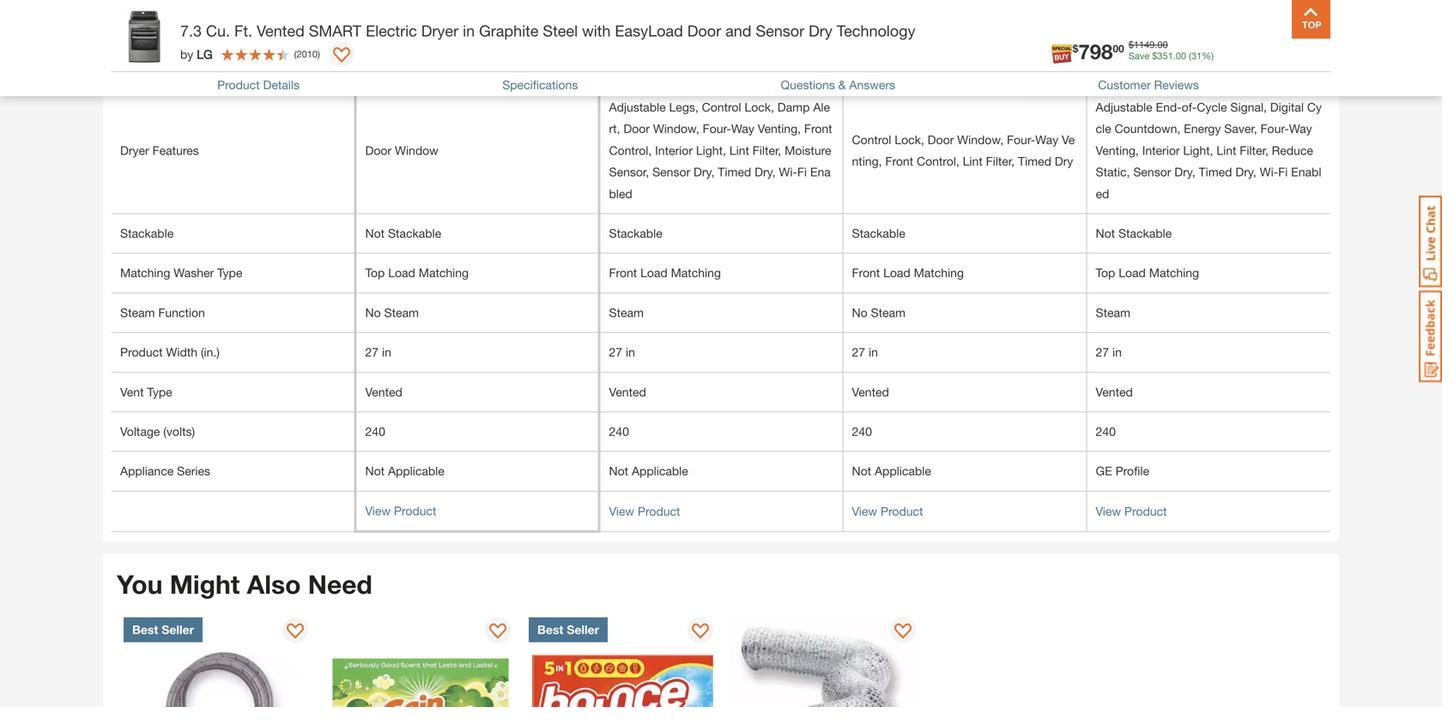 Task type: describe. For each thing, give the bounding box(es) containing it.
best for outdoor fresh dryer sheets (240-count) image
[[537, 623, 563, 637]]

3 240 from the left
[[852, 425, 872, 439]]

cu.
[[206, 21, 230, 40]]

(in.) for product width (in.)
[[201, 345, 220, 359]]

1 load from the left
[[388, 266, 415, 280]]

questions & answers
[[781, 78, 895, 92]]

&
[[838, 78, 846, 92]]

2 horizontal spatial $
[[1152, 50, 1158, 61]]

damp
[[778, 100, 810, 114]]

1 front load matching from the left
[[609, 266, 721, 280]]

customer
[[1098, 78, 1151, 92]]

series
[[177, 464, 210, 478]]

1 horizontal spatial dryer
[[179, 21, 208, 35]]

2 no steam from the left
[[852, 306, 906, 320]]

2 stackable from the left
[[388, 226, 441, 240]]

$ for 798
[[1073, 43, 1079, 55]]

save
[[1129, 50, 1150, 61]]

7.4
[[609, 21, 626, 35]]

4 in. x 8 ft. flexible dryer duct image
[[731, 618, 920, 707]]

saver,
[[1224, 122, 1257, 136]]

2 load from the left
[[640, 266, 668, 280]]

adjustable for door
[[609, 100, 666, 114]]

$ 1149 . 00 save $ 351 . 00 ( 31 %)
[[1129, 39, 1214, 61]]

2 top from the left
[[1096, 266, 1115, 280]]

1 top load matching from the left
[[365, 266, 469, 280]]

width
[[166, 345, 197, 359]]

filter, for venting,
[[753, 143, 781, 157]]

1 horizontal spatial 7.3
[[365, 21, 382, 35]]

1 horizontal spatial sensor
[[756, 21, 805, 40]]

2 27 from the left
[[609, 345, 622, 359]]

static,
[[1096, 165, 1130, 179]]

sensor for adjustable end-of-cycle signal, digital cy cle countdown, energy saver, four-way venting, interior light, lint filter, reduce static, sensor dry, timed dry, wi-fi enabl ed
[[1133, 165, 1171, 179]]

0 vertical spatial dry
[[809, 21, 833, 40]]

1 stackable from the left
[[120, 226, 174, 240]]

2 not stackable from the left
[[1096, 226, 1172, 240]]

0 horizontal spatial .
[[1155, 39, 1158, 50]]

with
[[582, 21, 611, 40]]

best seller for "4 ft. universal stainless steel washing machine hose with elbow (2-pack)" image
[[132, 623, 194, 637]]

legs,
[[669, 100, 699, 114]]

end-
[[1156, 100, 1182, 114]]

bled
[[609, 187, 632, 201]]

4 27 from the left
[[1096, 345, 1109, 359]]

798
[[1079, 39, 1113, 64]]

2 no from the left
[[852, 306, 868, 320]]

1149
[[1134, 39, 1155, 50]]

7.3 cu. ft. vented smart electric dryer in graphite steel with easyload door and sensor dry technology
[[180, 21, 916, 40]]

0 horizontal spatial display image
[[287, 624, 304, 641]]

door inside the control lock, door window, four-way ve nting, front control, lint filter, timed dry
[[928, 132, 954, 147]]

ft.)
[[234, 21, 248, 35]]

control, inside the control lock, door window, four-way ve nting, front control, lint filter, timed dry
[[917, 154, 960, 168]]

four- inside adjustable end-of-cycle signal, digital cy cle countdown, energy saver, four-way venting, interior light, lint filter, reduce static, sensor dry, timed dry, wi-fi enabl ed
[[1261, 122, 1289, 136]]

ge
[[1096, 464, 1112, 478]]

energy
[[1184, 122, 1221, 136]]

(cu.
[[211, 21, 231, 35]]

window
[[395, 143, 439, 157]]

voltage (volts)
[[120, 425, 195, 439]]

2 27 in from the left
[[609, 345, 635, 359]]

4 dry, from the left
[[1236, 165, 1257, 179]]

3 dry, from the left
[[1175, 165, 1196, 179]]

venting, inside adjustable end-of-cycle signal, digital cy cle countdown, energy saver, four-way venting, interior light, lint filter, reduce static, sensor dry, timed dry, wi-fi enabl ed
[[1096, 143, 1139, 157]]

front inside adjustable legs, control lock, damp ale rt, door window, four-way venting, front control, interior light, lint filter, moisture sensor, sensor dry, timed dry, wi-fi ena bled
[[804, 122, 832, 136]]

wi- for moisture
[[779, 165, 797, 179]]

lg
[[197, 47, 213, 61]]

smart
[[309, 21, 362, 40]]

29.75
[[609, 60, 639, 75]]

dryer features
[[120, 143, 199, 157]]

2 not applicable from the left
[[609, 464, 688, 478]]

30.75 in
[[852, 60, 895, 75]]

3 load from the left
[[883, 266, 911, 280]]

door inside adjustable legs, control lock, damp ale rt, door window, four-way venting, front control, interior light, lint filter, moisture sensor, sensor dry, timed dry, wi-fi ena bled
[[624, 122, 650, 136]]

fi for enabl
[[1278, 165, 1288, 179]]

1 horizontal spatial 00
[[1158, 39, 1168, 50]]

and
[[726, 21, 752, 40]]

graphite
[[479, 21, 539, 40]]

also
[[247, 569, 301, 600]]

0 horizontal spatial 31
[[1096, 60, 1109, 75]]

2 dry, from the left
[[755, 165, 776, 179]]

control inside adjustable legs, control lock, damp ale rt, door window, four-way venting, front control, interior light, lint filter, moisture sensor, sensor dry, timed dry, wi-fi ena bled
[[702, 100, 741, 114]]

signal,
[[1231, 100, 1267, 114]]

( 2010 )
[[294, 49, 320, 60]]

easyload
[[615, 21, 683, 40]]

light, for energy
[[1183, 143, 1213, 157]]

filter, for four-
[[1240, 143, 1269, 157]]

countdown,
[[1115, 122, 1181, 136]]

might
[[170, 569, 240, 600]]

of-
[[1182, 100, 1197, 114]]

(in.) for product depth (in.)
[[202, 60, 221, 75]]

wi- for reduce
[[1260, 165, 1278, 179]]

you
[[117, 569, 163, 600]]

interior for control,
[[655, 143, 693, 157]]

product depth (in.)
[[120, 60, 221, 75]]

best seller for outdoor fresh dryer sheets (240-count) image
[[537, 623, 599, 637]]

front inside the control lock, door window, four-way ve nting, front control, lint filter, timed dry
[[885, 154, 914, 168]]

filter, inside the control lock, door window, four-way ve nting, front control, lint filter, timed dry
[[986, 154, 1015, 168]]

digital
[[1270, 100, 1304, 114]]

way inside adjustable legs, control lock, damp ale rt, door window, four-way venting, front control, interior light, lint filter, moisture sensor, sensor dry, timed dry, wi-fi ena bled
[[731, 122, 754, 136]]

steel
[[543, 21, 578, 40]]

1 no from the left
[[365, 306, 381, 320]]

four- inside the control lock, door window, four-way ve nting, front control, lint filter, timed dry
[[1007, 132, 1036, 147]]

351
[[1158, 50, 1173, 61]]

need
[[308, 569, 372, 600]]

outdoor fresh dryer sheets (240-count) image
[[529, 618, 718, 707]]

technology
[[837, 21, 916, 40]]

4 steam from the left
[[871, 306, 906, 320]]

2010
[[297, 49, 318, 60]]

answers
[[849, 78, 895, 92]]

dry inside the control lock, door window, four-way ve nting, front control, lint filter, timed dry
[[1055, 154, 1073, 168]]

depth
[[166, 60, 199, 75]]

profile
[[1116, 464, 1150, 478]]

$ 798 00
[[1073, 39, 1124, 64]]

cycle
[[1197, 100, 1227, 114]]

29.5 in
[[365, 60, 401, 75]]

2 display image from the left
[[692, 624, 709, 641]]

5 steam from the left
[[1096, 306, 1131, 320]]

3 27 from the left
[[852, 345, 865, 359]]

voltage
[[120, 425, 160, 439]]

0 horizontal spatial (
[[294, 49, 297, 60]]

( inside $ 1149 . 00 save $ 351 . 00 ( 31 %)
[[1189, 50, 1192, 61]]

1 240 from the left
[[365, 425, 385, 439]]

seller for "4 ft. universal stainless steel washing machine hose with elbow (2-pack)" image
[[162, 623, 194, 637]]

vent type
[[120, 385, 172, 399]]

ge profile
[[1096, 464, 1150, 478]]

washer
[[174, 266, 214, 280]]

2 240 from the left
[[609, 425, 629, 439]]

$ for 1149
[[1129, 39, 1134, 50]]

appliance
[[120, 464, 174, 478]]

0 horizontal spatial type
[[147, 385, 172, 399]]

questions
[[781, 78, 835, 92]]

live chat image
[[1419, 196, 1442, 288]]

29.5
[[365, 60, 389, 75]]

1 not applicable from the left
[[365, 464, 445, 478]]

steam function
[[120, 306, 205, 320]]

function
[[158, 306, 205, 320]]

by lg
[[180, 47, 213, 61]]

timed inside the control lock, door window, four-way ve nting, front control, lint filter, timed dry
[[1018, 154, 1052, 168]]

ve
[[1062, 132, 1075, 147]]

lock, inside the control lock, door window, four-way ve nting, front control, lint filter, timed dry
[[895, 132, 924, 147]]

4 240 from the left
[[1096, 425, 1116, 439]]

1 matching from the left
[[120, 266, 170, 280]]

2 front load matching from the left
[[852, 266, 964, 280]]

specifications
[[502, 78, 578, 92]]

nting,
[[852, 154, 882, 168]]

adjustable legs, control lock, damp ale rt, door window, four-way venting, front control, interior light, lint filter, moisture sensor, sensor dry, timed dry, wi-fi ena bled
[[609, 100, 832, 201]]

00 inside $ 798 00
[[1113, 43, 1124, 55]]

feedback link image
[[1419, 290, 1442, 383]]

31 in
[[1096, 60, 1122, 75]]

window, inside adjustable legs, control lock, damp ale rt, door window, four-way venting, front control, interior light, lint filter, moisture sensor, sensor dry, timed dry, wi-fi ena bled
[[653, 122, 699, 136]]

sensor,
[[609, 165, 649, 179]]

you might also need
[[117, 569, 372, 600]]



Task type: locate. For each thing, give the bounding box(es) containing it.
3 not applicable from the left
[[852, 464, 931, 478]]

$ right $ 798 00
[[1129, 39, 1134, 50]]

1 seller from the left
[[162, 623, 194, 637]]

ena
[[810, 165, 831, 179]]

1 horizontal spatial type
[[217, 266, 242, 280]]

lock,
[[745, 100, 774, 114], [895, 132, 924, 147]]

1 vertical spatial lock,
[[895, 132, 924, 147]]

1 horizontal spatial wi-
[[1260, 165, 1278, 179]]

0 horizontal spatial interior
[[655, 143, 693, 157]]

1 horizontal spatial best
[[537, 623, 563, 637]]

2 horizontal spatial filter,
[[1240, 143, 1269, 157]]

appliance series
[[120, 464, 210, 478]]

1 vertical spatial control
[[852, 132, 891, 147]]

0 vertical spatial (in.)
[[202, 60, 221, 75]]

capacity
[[120, 21, 168, 35]]

0 horizontal spatial best
[[132, 623, 158, 637]]

light, inside adjustable legs, control lock, damp ale rt, door window, four-way venting, front control, interior light, lint filter, moisture sensor, sensor dry, timed dry, wi-fi ena bled
[[696, 143, 726, 157]]

1 vertical spatial type
[[147, 385, 172, 399]]

1 horizontal spatial lint
[[963, 154, 983, 168]]

lock, down answers at the right top of the page
[[895, 132, 924, 147]]

2 horizontal spatial display image
[[895, 624, 912, 641]]

control lock, door window, four-way ve nting, front control, lint filter, timed dry
[[852, 132, 1075, 168]]

moisture
[[785, 143, 832, 157]]

(in.) right by
[[202, 60, 221, 75]]

type right washer
[[217, 266, 242, 280]]

1 display image from the left
[[489, 624, 507, 641]]

1 horizontal spatial dry
[[1055, 154, 1073, 168]]

0 horizontal spatial front load matching
[[609, 266, 721, 280]]

display image
[[489, 624, 507, 641], [692, 624, 709, 641]]

$ left the save
[[1073, 43, 1079, 55]]

0 horizontal spatial seller
[[162, 623, 194, 637]]

1 best from the left
[[132, 623, 158, 637]]

control
[[702, 100, 741, 114], [852, 132, 891, 147]]

1 best seller from the left
[[132, 623, 194, 637]]

(volts)
[[163, 425, 195, 439]]

)
[[318, 49, 320, 60]]

fi left enabl
[[1278, 165, 1288, 179]]

dryer
[[179, 21, 208, 35], [421, 21, 459, 40], [120, 143, 149, 157]]

stackable up matching washer type
[[120, 226, 174, 240]]

$
[[1129, 39, 1134, 50], [1073, 43, 1079, 55], [1152, 50, 1158, 61]]

sensor right and
[[756, 21, 805, 40]]

lint inside the control lock, door window, four-way ve nting, front control, lint filter, timed dry
[[963, 154, 983, 168]]

lock, left damp
[[745, 100, 774, 114]]

dryer right electric
[[421, 21, 459, 40]]

5 matching from the left
[[1149, 266, 1199, 280]]

dry left technology
[[809, 21, 833, 40]]

venting, inside adjustable legs, control lock, damp ale rt, door window, four-way venting, front control, interior light, lint filter, moisture sensor, sensor dry, timed dry, wi-fi ena bled
[[758, 122, 801, 136]]

filter,
[[753, 143, 781, 157], [1240, 143, 1269, 157], [986, 154, 1015, 168]]

display image
[[333, 47, 350, 64], [287, 624, 304, 641], [895, 624, 912, 641]]

(in.)
[[202, 60, 221, 75], [201, 345, 220, 359]]

timed for adjustable end-of-cycle signal, digital cy cle countdown, energy saver, four-way venting, interior light, lint filter, reduce static, sensor dry, timed dry, wi-fi enabl ed
[[1199, 165, 1232, 179]]

0 horizontal spatial $
[[1073, 43, 1079, 55]]

0 horizontal spatial no
[[365, 306, 381, 320]]

7.3 right -
[[180, 21, 202, 40]]

31 inside $ 1149 . 00 save $ 351 . 00 ( 31 %)
[[1192, 50, 1202, 61]]

3 applicable from the left
[[875, 464, 931, 478]]

2 light, from the left
[[1183, 143, 1213, 157]]

2 adjustable from the left
[[1096, 100, 1153, 114]]

2 horizontal spatial not applicable
[[852, 464, 931, 478]]

fi for ena
[[797, 165, 807, 179]]

rt,
[[609, 122, 620, 136]]

1 horizontal spatial fi
[[1278, 165, 1288, 179]]

1 27 from the left
[[365, 345, 379, 359]]

0 horizontal spatial control
[[702, 100, 741, 114]]

1 horizontal spatial 31
[[1192, 50, 1202, 61]]

dry, down energy
[[1175, 165, 1196, 179]]

timed inside adjustable end-of-cycle signal, digital cy cle countdown, energy saver, four-way venting, interior light, lint filter, reduce static, sensor dry, timed dry, wi-fi enabl ed
[[1199, 165, 1232, 179]]

30.75
[[852, 60, 882, 75]]

0 horizontal spatial top
[[365, 266, 385, 280]]

31 up customer
[[1096, 60, 1109, 75]]

features
[[152, 143, 199, 157]]

lock, inside adjustable legs, control lock, damp ale rt, door window, four-way venting, front control, interior light, lint filter, moisture sensor, sensor dry, timed dry, wi-fi ena bled
[[745, 100, 774, 114]]

applicable
[[388, 464, 445, 478], [632, 464, 688, 478], [875, 464, 931, 478]]

2 best from the left
[[537, 623, 563, 637]]

31
[[1192, 50, 1202, 61], [1096, 60, 1109, 75]]

cy
[[1307, 100, 1322, 114]]

(in.) right width
[[201, 345, 220, 359]]

control inside the control lock, door window, four-way ve nting, front control, lint filter, timed dry
[[852, 132, 891, 147]]

-
[[171, 21, 176, 35]]

$ inside $ 798 00
[[1073, 43, 1079, 55]]

dry, down legs,
[[694, 165, 715, 179]]

ft.
[[234, 21, 252, 40]]

best for "4 ft. universal stainless steel washing machine hose with elbow (2-pack)" image
[[132, 623, 158, 637]]

1 horizontal spatial seller
[[567, 623, 599, 637]]

1 horizontal spatial $
[[1129, 39, 1134, 50]]

top
[[365, 266, 385, 280], [1096, 266, 1115, 280]]

best
[[132, 623, 158, 637], [537, 623, 563, 637]]

fi
[[797, 165, 807, 179], [1278, 165, 1288, 179]]

1 horizontal spatial control
[[852, 132, 891, 147]]

top button
[[1292, 0, 1331, 39]]

reduce
[[1272, 143, 1313, 157]]

dry, left ena
[[755, 165, 776, 179]]

four- inside adjustable legs, control lock, damp ale rt, door window, four-way venting, front control, interior light, lint filter, moisture sensor, sensor dry, timed dry, wi-fi ena bled
[[703, 122, 731, 136]]

adjustable inside adjustable end-of-cycle signal, digital cy cle countdown, energy saver, four-way venting, interior light, lint filter, reduce static, sensor dry, timed dry, wi-fi enabl ed
[[1096, 100, 1153, 114]]

view product link
[[365, 504, 437, 518], [609, 504, 680, 518], [852, 504, 923, 518], [1096, 504, 1167, 518]]

2 horizontal spatial sensor
[[1133, 165, 1171, 179]]

1 interior from the left
[[655, 143, 693, 157]]

sensor for adjustable legs, control lock, damp ale rt, door window, four-way venting, front control, interior light, lint filter, moisture sensor, sensor dry, timed dry, wi-fi ena bled
[[653, 165, 690, 179]]

1 horizontal spatial not stackable
[[1096, 226, 1172, 240]]

1 vertical spatial (in.)
[[201, 345, 220, 359]]

door window
[[365, 143, 439, 157]]

light, down energy
[[1183, 143, 1213, 157]]

dryer left features
[[120, 143, 149, 157]]

4 ft. universal stainless steel washing machine hose with elbow (2-pack) image
[[124, 618, 312, 707]]

1 horizontal spatial (
[[1189, 50, 1192, 61]]

adjustable up rt, at the top of page
[[609, 100, 666, 114]]

view
[[365, 504, 391, 518], [609, 504, 634, 518], [852, 504, 877, 518], [1096, 504, 1121, 518]]

original scent dryer sheet (240-count) image
[[326, 618, 515, 707]]

enabl
[[1291, 165, 1322, 179]]

1 vertical spatial dry
[[1055, 154, 1073, 168]]

lint inside adjustable legs, control lock, damp ale rt, door window, four-way venting, front control, interior light, lint filter, moisture sensor, sensor dry, timed dry, wi-fi ena bled
[[730, 143, 749, 157]]

240
[[365, 425, 385, 439], [609, 425, 629, 439], [852, 425, 872, 439], [1096, 425, 1116, 439]]

four-
[[703, 122, 731, 136], [1261, 122, 1289, 136], [1007, 132, 1036, 147]]

( left ')'
[[294, 49, 297, 60]]

00 up 31 in
[[1113, 43, 1124, 55]]

0 horizontal spatial applicable
[[388, 464, 445, 478]]

0 horizontal spatial lint
[[730, 143, 749, 157]]

2 horizontal spatial timed
[[1199, 165, 1232, 179]]

0 horizontal spatial sensor
[[653, 165, 690, 179]]

control up nting, at the top right of page
[[852, 132, 891, 147]]

interior for venting,
[[1142, 143, 1180, 157]]

3 stackable from the left
[[609, 226, 663, 240]]

4 matching from the left
[[914, 266, 964, 280]]

adjustable down customer
[[1096, 100, 1153, 114]]

2 matching from the left
[[419, 266, 469, 280]]

2 horizontal spatial dryer
[[421, 21, 459, 40]]

1 horizontal spatial best seller
[[537, 623, 599, 637]]

vented
[[257, 21, 305, 40], [365, 385, 402, 399], [609, 385, 646, 399], [852, 385, 889, 399], [1096, 385, 1133, 399]]

0 horizontal spatial not stackable
[[365, 226, 441, 240]]

stackable down window
[[388, 226, 441, 240]]

specifications button
[[502, 78, 578, 92], [502, 78, 578, 92]]

venting, down damp
[[758, 122, 801, 136]]

1 horizontal spatial display image
[[333, 47, 350, 64]]

1 vertical spatial venting,
[[1096, 143, 1139, 157]]

4 load from the left
[[1119, 266, 1146, 280]]

0 horizontal spatial adjustable
[[609, 100, 666, 114]]

product details
[[217, 78, 300, 92]]

2 horizontal spatial 7.3
[[852, 21, 869, 35]]

3 27 in from the left
[[852, 345, 878, 359]]

adjustable end-of-cycle signal, digital cy cle countdown, energy saver, four-way venting, interior light, lint filter, reduce static, sensor dry, timed dry, wi-fi enabl ed
[[1096, 100, 1322, 201]]

0 vertical spatial venting,
[[758, 122, 801, 136]]

1 horizontal spatial control,
[[917, 154, 960, 168]]

7.3 right "smart"
[[365, 21, 382, 35]]

29.75 in
[[609, 60, 652, 75]]

timed
[[1018, 154, 1052, 168], [718, 165, 751, 179], [1199, 165, 1232, 179]]

timed inside adjustable legs, control lock, damp ale rt, door window, four-way venting, front control, interior light, lint filter, moisture sensor, sensor dry, timed dry, wi-fi ena bled
[[718, 165, 751, 179]]

wi- down moisture
[[779, 165, 797, 179]]

wi- down reduce
[[1260, 165, 1278, 179]]

0 horizontal spatial venting,
[[758, 122, 801, 136]]

1 horizontal spatial four-
[[1007, 132, 1036, 147]]

0 horizontal spatial best seller
[[132, 623, 194, 637]]

product image image
[[116, 9, 172, 64]]

lint inside adjustable end-of-cycle signal, digital cy cle countdown, energy saver, four-way venting, interior light, lint filter, reduce static, sensor dry, timed dry, wi-fi enabl ed
[[1217, 143, 1237, 157]]

by
[[180, 47, 193, 61]]

1 fi from the left
[[797, 165, 807, 179]]

0 horizontal spatial control,
[[609, 143, 652, 157]]

1 adjustable from the left
[[609, 100, 666, 114]]

window, inside the control lock, door window, four-way ve nting, front control, lint filter, timed dry
[[957, 132, 1004, 147]]

1 no steam from the left
[[365, 306, 419, 320]]

1 horizontal spatial filter,
[[986, 154, 1015, 168]]

( left %)
[[1189, 50, 1192, 61]]

1 27 in from the left
[[365, 345, 391, 359]]

sensor inside adjustable end-of-cycle signal, digital cy cle countdown, energy saver, four-way venting, interior light, lint filter, reduce static, sensor dry, timed dry, wi-fi enabl ed
[[1133, 165, 1171, 179]]

stackable down nting, at the top right of page
[[852, 226, 905, 240]]

matching washer type
[[120, 266, 242, 280]]

1 horizontal spatial interior
[[1142, 143, 1180, 157]]

2 horizontal spatial 00
[[1176, 50, 1186, 61]]

31 right 351
[[1192, 50, 1202, 61]]

fi left ena
[[797, 165, 807, 179]]

. right the save
[[1155, 39, 1158, 50]]

2 fi from the left
[[1278, 165, 1288, 179]]

reviews
[[1154, 78, 1199, 92]]

not applicable
[[365, 464, 445, 478], [609, 464, 688, 478], [852, 464, 931, 478]]

1 horizontal spatial venting,
[[1096, 143, 1139, 157]]

1 horizontal spatial lock,
[[895, 132, 924, 147]]

2 horizontal spatial four-
[[1261, 122, 1289, 136]]

2 horizontal spatial way
[[1289, 122, 1312, 136]]

5 stackable from the left
[[1119, 226, 1172, 240]]

1 horizontal spatial no
[[852, 306, 868, 320]]

0 vertical spatial type
[[217, 266, 242, 280]]

front
[[804, 122, 832, 136], [885, 154, 914, 168], [609, 266, 637, 280], [852, 266, 880, 280]]

timed for adjustable legs, control lock, damp ale rt, door window, four-way venting, front control, interior light, lint filter, moisture sensor, sensor dry, timed dry, wi-fi ena bled
[[718, 165, 751, 179]]

light, inside adjustable end-of-cycle signal, digital cy cle countdown, energy saver, four-way venting, interior light, lint filter, reduce static, sensor dry, timed dry, wi-fi enabl ed
[[1183, 143, 1213, 157]]

2 horizontal spatial applicable
[[875, 464, 931, 478]]

interior down legs,
[[655, 143, 693, 157]]

interior down countdown,
[[1142, 143, 1180, 157]]

0 horizontal spatial light,
[[696, 143, 726, 157]]

not stackable down door window
[[365, 226, 441, 240]]

1 horizontal spatial no steam
[[852, 306, 906, 320]]

sensor right sensor,
[[653, 165, 690, 179]]

0 horizontal spatial 7.3
[[180, 21, 202, 40]]

front load matching
[[609, 266, 721, 280], [852, 266, 964, 280]]

4 stackable from the left
[[852, 226, 905, 240]]

1 top from the left
[[365, 266, 385, 280]]

3 steam from the left
[[609, 306, 644, 320]]

adjustable for cle
[[1096, 100, 1153, 114]]

0 horizontal spatial window,
[[653, 122, 699, 136]]

light,
[[696, 143, 726, 157], [1183, 143, 1213, 157]]

3 matching from the left
[[671, 266, 721, 280]]

2 best seller from the left
[[537, 623, 599, 637]]

lint for way
[[730, 143, 749, 157]]

0 horizontal spatial fi
[[797, 165, 807, 179]]

%)
[[1202, 50, 1214, 61]]

no
[[365, 306, 381, 320], [852, 306, 868, 320]]

1 horizontal spatial display image
[[692, 624, 709, 641]]

1 horizontal spatial applicable
[[632, 464, 688, 478]]

0 horizontal spatial no steam
[[365, 306, 419, 320]]

control, right nting, at the top right of page
[[917, 154, 960, 168]]

fi inside adjustable legs, control lock, damp ale rt, door window, four-way venting, front control, interior light, lint filter, moisture sensor, sensor dry, timed dry, wi-fi ena bled
[[797, 165, 807, 179]]

filter, inside adjustable end-of-cycle signal, digital cy cle countdown, energy saver, four-way venting, interior light, lint filter, reduce static, sensor dry, timed dry, wi-fi enabl ed
[[1240, 143, 1269, 157]]

sensor right static,
[[1133, 165, 1171, 179]]

1 steam from the left
[[120, 306, 155, 320]]

1 horizontal spatial adjustable
[[1096, 100, 1153, 114]]

view product
[[365, 504, 437, 518], [609, 504, 680, 518], [852, 504, 923, 518], [1096, 504, 1167, 518]]

fi inside adjustable end-of-cycle signal, digital cy cle countdown, energy saver, four-way venting, interior light, lint filter, reduce static, sensor dry, timed dry, wi-fi enabl ed
[[1278, 165, 1288, 179]]

1 horizontal spatial top load matching
[[1096, 266, 1199, 280]]

1 applicable from the left
[[388, 464, 445, 478]]

0 horizontal spatial dry
[[809, 21, 833, 40]]

no steam
[[365, 306, 419, 320], [852, 306, 906, 320]]

door
[[687, 21, 721, 40], [624, 122, 650, 136], [928, 132, 954, 147], [365, 143, 392, 157]]

1 horizontal spatial window,
[[957, 132, 1004, 147]]

wi- inside adjustable legs, control lock, damp ale rt, door window, four-way venting, front control, interior light, lint filter, moisture sensor, sensor dry, timed dry, wi-fi ena bled
[[779, 165, 797, 179]]

. up reviews
[[1173, 50, 1176, 61]]

control, up sensor,
[[609, 143, 652, 157]]

filter, inside adjustable legs, control lock, damp ale rt, door window, four-way venting, front control, interior light, lint filter, moisture sensor, sensor dry, timed dry, wi-fi ena bled
[[753, 143, 781, 157]]

stackable down static,
[[1119, 226, 1172, 240]]

2 wi- from the left
[[1260, 165, 1278, 179]]

2 top load matching from the left
[[1096, 266, 1199, 280]]

0 horizontal spatial four-
[[703, 122, 731, 136]]

0 horizontal spatial not applicable
[[365, 464, 445, 478]]

1 horizontal spatial light,
[[1183, 143, 1213, 157]]

dry down ve
[[1055, 154, 1073, 168]]

lint for saver,
[[1217, 143, 1237, 157]]

2 horizontal spatial lint
[[1217, 143, 1237, 157]]

ed
[[1096, 187, 1109, 201]]

matching
[[120, 266, 170, 280], [419, 266, 469, 280], [671, 266, 721, 280], [914, 266, 964, 280], [1149, 266, 1199, 280]]

details
[[263, 78, 300, 92]]

1 horizontal spatial top
[[1096, 266, 1115, 280]]

0 horizontal spatial filter,
[[753, 143, 781, 157]]

interior
[[655, 143, 693, 157], [1142, 143, 1180, 157]]

light, for four-
[[696, 143, 726, 157]]

type right vent
[[147, 385, 172, 399]]

2 interior from the left
[[1142, 143, 1180, 157]]

$ right the save
[[1152, 50, 1158, 61]]

2 steam from the left
[[384, 306, 419, 320]]

1 horizontal spatial not applicable
[[609, 464, 688, 478]]

load
[[388, 266, 415, 280], [640, 266, 668, 280], [883, 266, 911, 280], [1119, 266, 1146, 280]]

type
[[217, 266, 242, 280], [147, 385, 172, 399]]

0 vertical spatial lock,
[[745, 100, 774, 114]]

venting, up static,
[[1096, 143, 1139, 157]]

7.3 up 30.75
[[852, 21, 869, 35]]

way inside adjustable end-of-cycle signal, digital cy cle countdown, energy saver, four-way venting, interior light, lint filter, reduce static, sensor dry, timed dry, wi-fi enabl ed
[[1289, 122, 1312, 136]]

ale
[[813, 100, 830, 114]]

2 seller from the left
[[567, 623, 599, 637]]

dryer right -
[[179, 21, 208, 35]]

cle
[[1096, 122, 1111, 136]]

1 horizontal spatial way
[[1035, 132, 1059, 147]]

0 horizontal spatial top load matching
[[365, 266, 469, 280]]

0 horizontal spatial 00
[[1113, 43, 1124, 55]]

1 wi- from the left
[[779, 165, 797, 179]]

light, down legs,
[[696, 143, 726, 157]]

adjustable inside adjustable legs, control lock, damp ale rt, door window, four-way venting, front control, interior light, lint filter, moisture sensor, sensor dry, timed dry, wi-fi ena bled
[[609, 100, 666, 114]]

wi- inside adjustable end-of-cycle signal, digital cy cle countdown, energy saver, four-way venting, interior light, lint filter, reduce static, sensor dry, timed dry, wi-fi enabl ed
[[1260, 165, 1278, 179]]

00 right 351
[[1176, 50, 1186, 61]]

seller for outdoor fresh dryer sheets (240-count) image
[[567, 623, 599, 637]]

dry, down the saver,
[[1236, 165, 1257, 179]]

customer reviews
[[1098, 78, 1199, 92]]

1 light, from the left
[[696, 143, 726, 157]]

0 horizontal spatial wi-
[[779, 165, 797, 179]]

interior inside adjustable legs, control lock, damp ale rt, door window, four-way venting, front control, interior light, lint filter, moisture sensor, sensor dry, timed dry, wi-fi ena bled
[[655, 143, 693, 157]]

1 horizontal spatial timed
[[1018, 154, 1052, 168]]

interior inside adjustable end-of-cycle signal, digital cy cle countdown, energy saver, four-way venting, interior light, lint filter, reduce static, sensor dry, timed dry, wi-fi enabl ed
[[1142, 143, 1180, 157]]

2 applicable from the left
[[632, 464, 688, 478]]

product width (in.)
[[120, 345, 220, 359]]

stackable down bled
[[609, 226, 663, 240]]

0 horizontal spatial lock,
[[745, 100, 774, 114]]

control, inside adjustable legs, control lock, damp ale rt, door window, four-way venting, front control, interior light, lint filter, moisture sensor, sensor dry, timed dry, wi-fi ena bled
[[609, 143, 652, 157]]

dry
[[809, 21, 833, 40], [1055, 154, 1073, 168]]

.
[[1155, 39, 1158, 50], [1173, 50, 1176, 61]]

1 not stackable from the left
[[365, 226, 441, 240]]

sensor inside adjustable legs, control lock, damp ale rt, door window, four-way venting, front control, interior light, lint filter, moisture sensor, sensor dry, timed dry, wi-fi ena bled
[[653, 165, 690, 179]]

00 right 1149 on the top of the page
[[1158, 39, 1168, 50]]

electric
[[366, 21, 417, 40]]

4 27 in from the left
[[1096, 345, 1122, 359]]

0 horizontal spatial timed
[[718, 165, 751, 179]]

not stackable down ed
[[1096, 226, 1172, 240]]

1 horizontal spatial .
[[1173, 50, 1176, 61]]

0 horizontal spatial display image
[[489, 624, 507, 641]]

capacity - dryer (cu. ft.)
[[120, 21, 248, 35]]

0 horizontal spatial way
[[731, 122, 754, 136]]

1 dry, from the left
[[694, 165, 715, 179]]

way inside the control lock, door window, four-way ve nting, front control, lint filter, timed dry
[[1035, 132, 1059, 147]]

control right legs,
[[702, 100, 741, 114]]

0 horizontal spatial dryer
[[120, 143, 149, 157]]

1 horizontal spatial front load matching
[[852, 266, 964, 280]]

vent
[[120, 385, 144, 399]]



Task type: vqa. For each thing, say whether or not it's contained in the screenshot.


